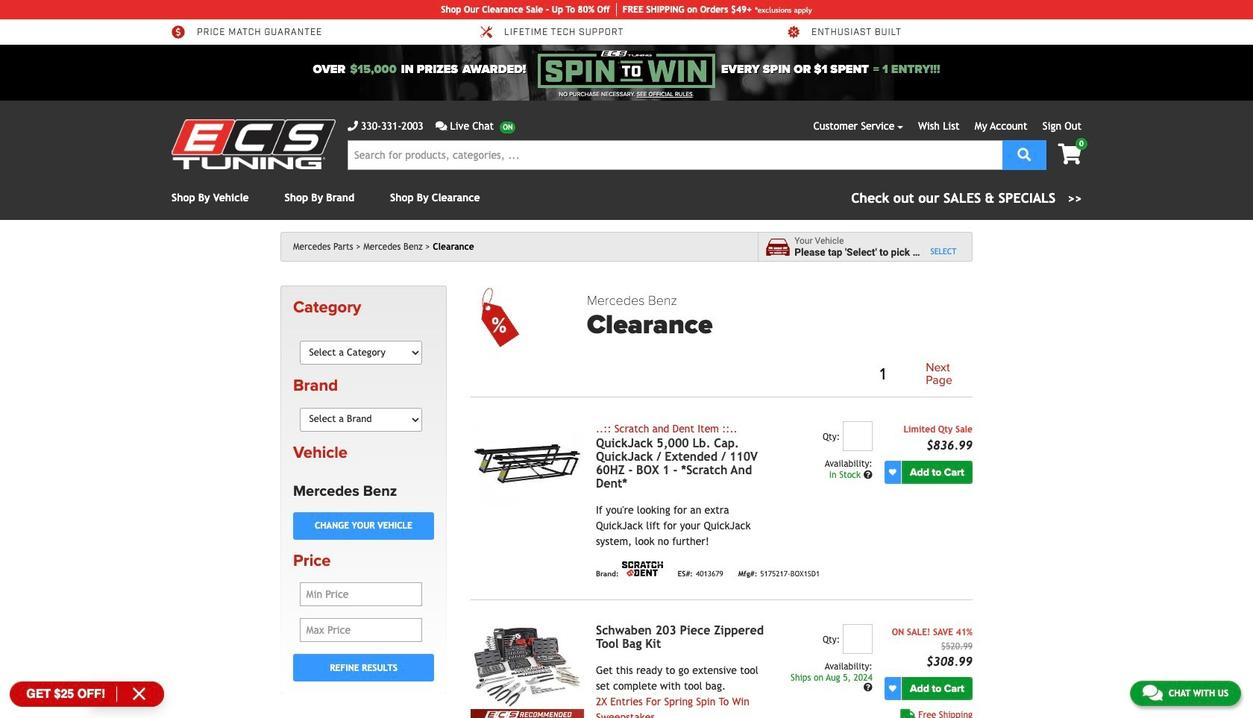 Task type: locate. For each thing, give the bounding box(es) containing it.
question circle image left add to wish list icon at the right
[[864, 684, 873, 693]]

None number field
[[843, 422, 873, 451], [843, 624, 873, 654], [843, 422, 873, 451], [843, 624, 873, 654]]

0 vertical spatial question circle image
[[864, 471, 873, 480]]

paginated product list navigation navigation
[[587, 359, 973, 391]]

question circle image
[[864, 471, 873, 480], [864, 684, 873, 693]]

es#4013679 - 5175217-box1sd1 - quickjack 5,000 lb. cap. quickjack / extended / 110v 60hz - box 1 - *scratch and dent* - if you're looking for an extra quickjack lift for your quickjack system, look no further! - scratch & dent - audi bmw volkswagen mercedes benz mini porsche image
[[471, 422, 584, 507]]

Search text field
[[348, 140, 1003, 170]]

1 vertical spatial question circle image
[[864, 684, 873, 693]]

question circle image left add to wish list image
[[864, 471, 873, 480]]

phone image
[[348, 121, 358, 131]]

comments image
[[1143, 684, 1163, 702]]

1 question circle image from the top
[[864, 471, 873, 480]]

ecs tuning 'spin to win' contest logo image
[[538, 51, 716, 88]]

shopping cart image
[[1058, 144, 1082, 165]]

Min Price number field
[[300, 583, 423, 607]]

add to wish list image
[[889, 469, 897, 476]]



Task type: vqa. For each thing, say whether or not it's contained in the screenshot.
Cancel 'button'
no



Task type: describe. For each thing, give the bounding box(es) containing it.
search image
[[1018, 147, 1031, 161]]

Max Price number field
[[300, 619, 423, 643]]

2 question circle image from the top
[[864, 684, 873, 693]]

add to wish list image
[[889, 685, 897, 693]]

ecs tuning recommends this product. image
[[471, 710, 584, 719]]

ecs tuning image
[[172, 119, 336, 169]]

comments image
[[436, 121, 447, 131]]

scratch & dent - corporate logo image
[[622, 562, 663, 577]]

es#2996482 - 014121sch01akt2 - schwaben 203 piece zippered tool bag kit  - get this ready to go extensive tool set complete with tool bag. - schwaben - audi bmw volkswagen mercedes benz mini porsche image
[[471, 624, 584, 710]]



